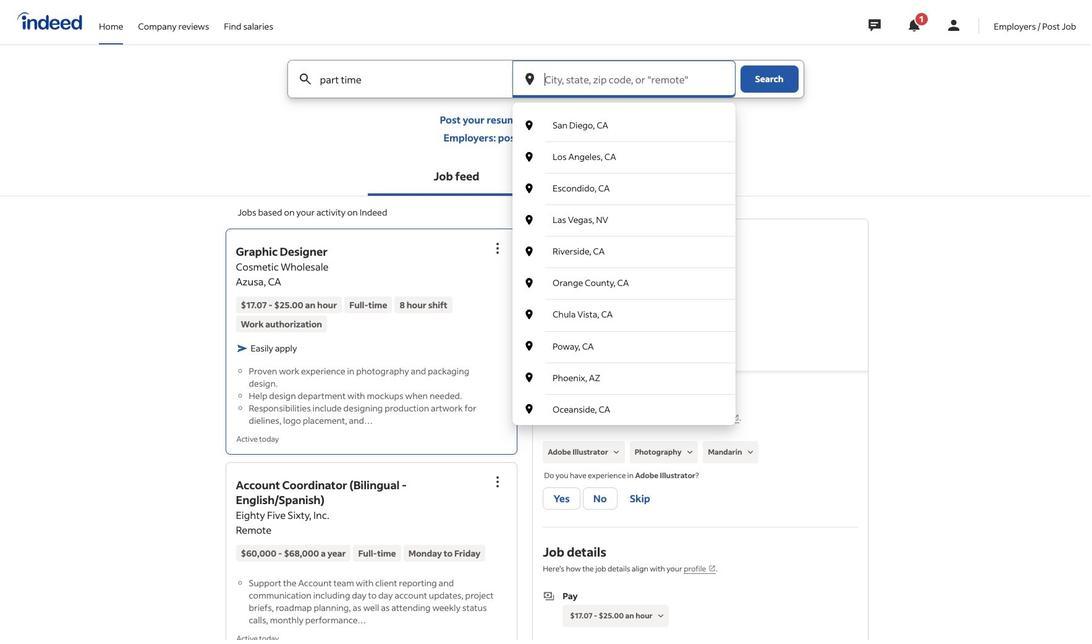 Task type: describe. For each thing, give the bounding box(es) containing it.
cosmetic wholesale (opens in a new tab) image
[[639, 266, 648, 276]]

search suggestions list box
[[513, 110, 736, 425]]

job actions for account coordinator (bilingual - english/spanish) is collapsed image
[[491, 475, 506, 490]]

account image
[[947, 18, 962, 33]]

1 missing qualification image from the left
[[685, 447, 696, 458]]

2 missing qualification image from the left
[[745, 447, 756, 458]]



Task type: locate. For each thing, give the bounding box(es) containing it.
Edit location text field
[[543, 61, 736, 98]]

messages unread count 0 image
[[867, 13, 883, 38]]

tab list
[[0, 159, 1092, 197]]

job actions for graphic designer is collapsed image
[[491, 241, 506, 256]]

profile (opens in a new window) image
[[733, 414, 740, 422]]

missing preference image
[[656, 611, 667, 622]]

1 horizontal spatial missing qualification image
[[745, 447, 756, 458]]

search: Job title, keywords, or company text field
[[318, 61, 491, 98]]

missing qualification image
[[611, 447, 622, 458]]

missing qualification image
[[685, 447, 696, 458], [745, 447, 756, 458]]

main content
[[0, 60, 1092, 641]]

0 horizontal spatial missing qualification image
[[685, 447, 696, 458]]

None search field
[[277, 60, 814, 425]]

job preferences (opens in a new window) image
[[709, 565, 717, 573]]



Task type: vqa. For each thing, say whether or not it's contained in the screenshot.
Within 35 miles at the top left of the page
no



